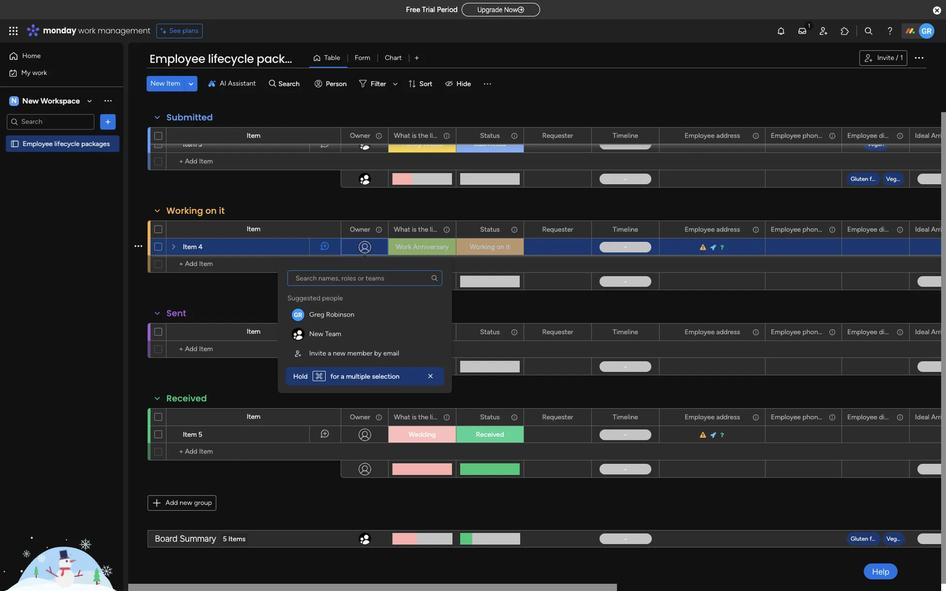 Task type: describe. For each thing, give the bounding box(es) containing it.
invite members image
[[819, 26, 829, 36]]

4 what is the life event? from the top
[[394, 413, 462, 422]]

a for invite
[[328, 350, 331, 358]]

Submitted field
[[164, 111, 215, 124]]

1 dietary from the top
[[880, 131, 901, 140]]

2 the from the top
[[419, 225, 429, 234]]

now
[[504, 6, 518, 14]]

3 timeline field from the top
[[611, 327, 641, 338]]

employee dietary restriction for 1st employee dietary restriction field from the bottom of the page
[[848, 413, 933, 422]]

illness
[[424, 140, 442, 148]]

item 5
[[183, 431, 202, 439]]

trial
[[422, 5, 435, 14]]

table
[[324, 54, 340, 62]]

public board image
[[10, 139, 19, 148]]

apps image
[[841, 26, 850, 36]]

table button
[[309, 50, 348, 66]]

Working on it field
[[164, 205, 227, 217]]

employee address for 3rd employee address field from the bottom
[[685, 225, 740, 234]]

employee phone number for 1st employee phone number "field"
[[771, 131, 847, 140]]

suggested
[[288, 294, 321, 303]]

1 free from the top
[[870, 176, 881, 182]]

new item button
[[147, 76, 184, 92]]

alert containing hold
[[286, 368, 445, 386]]

3 the from the top
[[419, 328, 429, 336]]

hide
[[457, 80, 471, 88]]

people
[[322, 294, 343, 303]]

chart button
[[378, 50, 409, 66]]

robinson
[[326, 311, 355, 319]]

1 vertical spatial vegan
[[887, 176, 903, 182]]

add new group button
[[148, 496, 216, 511]]

number for third employee phone number "field" from the bottom
[[824, 225, 847, 234]]

sort
[[420, 80, 433, 88]]

phone for 1st employee phone number "field"
[[803, 131, 822, 140]]

Employee lifecycle packages field
[[147, 51, 313, 67]]

question image
[[721, 245, 725, 251]]

phone for third employee phone number "field" from the bottom
[[803, 225, 822, 234]]

board
[[155, 534, 178, 545]]

1 gluten from the top
[[851, 176, 869, 182]]

employee address for fourth employee address field from the bottom of the page
[[685, 131, 740, 140]]

board summary
[[155, 534, 216, 545]]

group
[[194, 499, 212, 507]]

greg robinson image
[[920, 23, 935, 39]]

4 employee address field from the top
[[683, 412, 743, 423]]

item 3
[[183, 140, 202, 149]]

email
[[384, 350, 400, 358]]

5 items
[[223, 535, 246, 544]]

4
[[199, 243, 203, 251]]

rocket image for question image
[[711, 245, 718, 251]]

1 employee address field from the top
[[683, 131, 743, 141]]

4 timeline from the top
[[613, 413, 639, 422]]

packages inside field
[[257, 51, 313, 67]]

1 what from the top
[[394, 131, 410, 140]]

1 employee dietary restriction field from the top
[[845, 131, 933, 141]]

invite for invite / 1
[[878, 54, 895, 62]]

help
[[873, 567, 890, 577]]

home
[[22, 52, 41, 60]]

3 requester field from the top
[[540, 327, 576, 338]]

1 the from the top
[[419, 131, 429, 140]]

warning image for 'rocket' icon corresponding to question icon
[[700, 432, 708, 439]]

lottie animation image
[[0, 494, 123, 592]]

items
[[229, 535, 246, 544]]

[object object] element containing invite a new member by email
[[288, 344, 443, 364]]

greg
[[309, 311, 325, 319]]

1 timeline field from the top
[[611, 131, 641, 141]]

1 ideal arriva from the top
[[916, 131, 947, 140]]

4 dietary from the top
[[880, 413, 901, 422]]

question image
[[721, 432, 725, 439]]

1 life from the top
[[430, 131, 440, 140]]

wedding
[[409, 431, 436, 439]]

anniversary
[[413, 243, 449, 251]]

hide button
[[441, 76, 477, 92]]

new workspace
[[22, 96, 80, 105]]

2 timeline field from the top
[[611, 224, 641, 235]]

invite a new member by email
[[309, 350, 400, 358]]

1 is from the top
[[412, 131, 417, 140]]

search image
[[431, 275, 439, 282]]

4 restriction from the top
[[902, 413, 933, 422]]

3 life from the top
[[430, 328, 440, 336]]

by
[[374, 350, 382, 358]]

1 vertical spatial submitted
[[474, 140, 506, 148]]

Search field
[[276, 77, 305, 91]]

workspace options image
[[103, 96, 113, 106]]

requester for third requester field
[[543, 328, 574, 336]]

see plans
[[169, 27, 199, 35]]

ideal for second ideal arriva field from the top
[[916, 225, 930, 234]]

free
[[406, 5, 421, 14]]

employee lifecycle packages inside field
[[150, 51, 313, 67]]

new for new item
[[151, 79, 165, 88]]

2 dietary from the top
[[880, 225, 901, 234]]

1 horizontal spatial it
[[506, 243, 510, 251]]

requester for 1st requester field from the top
[[543, 131, 574, 140]]

3 timeline from the top
[[613, 328, 639, 336]]

2 what from the top
[[394, 225, 410, 234]]

4 arriva from the top
[[932, 413, 947, 422]]

1 owner field from the top
[[348, 131, 373, 141]]

2 life from the top
[[430, 225, 440, 234]]

status for second status field from the bottom of the page
[[480, 328, 500, 336]]

employee dietary restriction for 4th employee dietary restriction field from the bottom of the page
[[848, 131, 933, 140]]

3
[[199, 140, 202, 149]]

ideal for 3rd ideal arriva field from the top of the page
[[916, 328, 930, 336]]

3 ideal arriva field from the top
[[913, 327, 947, 338]]

⌘
[[316, 373, 323, 381]]

dapulse rightstroke image
[[518, 6, 524, 14]]

2 owner field from the top
[[348, 224, 373, 235]]

1 horizontal spatial 5
[[223, 535, 227, 544]]

my work button
[[6, 65, 104, 81]]

Received field
[[164, 393, 209, 405]]

employee phone number for third employee phone number "field" from the bottom
[[771, 225, 847, 234]]

3 employee dietary restriction field from the top
[[845, 327, 933, 338]]

3 what is the life event? from the top
[[394, 328, 462, 336]]

1 gluten free from the top
[[851, 176, 881, 182]]

2 free from the top
[[870, 536, 881, 543]]

2 + add item text field from the top
[[171, 344, 337, 355]]

employee phone number for 4th employee phone number "field" from the top
[[771, 413, 847, 422]]

3 + add item text field from the top
[[171, 446, 337, 458]]

3 event? from the top
[[441, 328, 462, 336]]

1 what is the life event? field from the top
[[392, 131, 462, 141]]

assistant
[[228, 79, 256, 88]]

filter button
[[356, 76, 401, 92]]

period
[[437, 5, 458, 14]]

1 ideal arriva field from the top
[[913, 131, 947, 141]]

greg robinson
[[309, 311, 355, 319]]

upgrade now
[[478, 6, 518, 14]]

close image
[[426, 372, 436, 382]]

angle down image
[[189, 80, 194, 87]]

form button
[[348, 50, 378, 66]]

selection
[[372, 373, 400, 381]]

3 employee phone number field from the top
[[769, 327, 847, 338]]

2 timeline from the top
[[613, 225, 639, 234]]

ai assistant
[[220, 79, 256, 88]]

workspace
[[41, 96, 80, 105]]

new for new team
[[309, 330, 324, 338]]

number for third employee phone number "field" from the top of the page
[[824, 328, 847, 336]]

1 requester field from the top
[[540, 131, 576, 141]]

ideal for 1st ideal arriva field
[[916, 131, 930, 140]]

address for 4th employee address field
[[717, 413, 740, 422]]

1
[[901, 54, 904, 62]]

suggested people
[[288, 294, 343, 303]]

0 vertical spatial vegan
[[868, 141, 885, 148]]

status for fourth status field from the top of the page
[[480, 413, 500, 422]]

4 requester field from the top
[[540, 412, 576, 423]]

help image
[[886, 26, 895, 36]]

a for for
[[341, 373, 345, 381]]

1 vertical spatial on
[[497, 243, 505, 251]]

1 timeline from the top
[[613, 131, 639, 140]]

2 is from the top
[[412, 225, 417, 234]]

ai logo image
[[208, 80, 216, 88]]

phone for third employee phone number "field" from the top of the page
[[803, 328, 822, 336]]

item inside new item button
[[166, 79, 180, 88]]

number for 4th employee phone number "field" from the top
[[824, 413, 847, 422]]

3 what from the top
[[394, 328, 410, 336]]

sort button
[[404, 76, 439, 92]]

submitted inside submitted 'field'
[[167, 111, 213, 123]]

see
[[169, 27, 181, 35]]

[object object] element containing greg robinson
[[288, 306, 443, 325]]

employee address for 4th employee address field
[[685, 413, 740, 422]]

list box containing suggested people
[[286, 271, 445, 364]]

requester for second requester field from the top
[[543, 225, 574, 234]]

warning image for question image's 'rocket' icon
[[700, 245, 708, 251]]

menu image
[[483, 79, 493, 89]]

my work
[[21, 69, 47, 77]]

employee phone number for third employee phone number "field" from the top of the page
[[771, 328, 847, 336]]

person
[[326, 80, 347, 88]]

4 timeline field from the top
[[611, 412, 641, 423]]

2 event? from the top
[[441, 225, 462, 234]]

on inside working on it field
[[206, 205, 217, 217]]

status for second status field
[[480, 225, 500, 234]]

[object object] element containing new team
[[288, 325, 443, 344]]



Task type: vqa. For each thing, say whether or not it's contained in the screenshot.
the top Vegan
yes



Task type: locate. For each thing, give the bounding box(es) containing it.
2 employee dietary restriction from the top
[[848, 225, 933, 234]]

working inside working on it field
[[167, 205, 203, 217]]

2 vertical spatial + add item text field
[[171, 446, 337, 458]]

1 horizontal spatial new
[[151, 79, 165, 88]]

filter
[[371, 80, 386, 88]]

option
[[0, 135, 123, 137]]

vegan
[[868, 141, 885, 148], [887, 176, 903, 182], [887, 536, 904, 543]]

1 employee address from the top
[[685, 131, 740, 140]]

0 horizontal spatial packages
[[81, 140, 110, 148]]

4 what from the top
[[394, 413, 410, 422]]

work for my
[[32, 69, 47, 77]]

0 vertical spatial 5
[[199, 431, 202, 439]]

item 4
[[183, 243, 203, 251]]

invite for invite a new member by email
[[309, 350, 326, 358]]

1 vertical spatial working
[[470, 243, 495, 251]]

Timeline field
[[611, 131, 641, 141], [611, 224, 641, 235], [611, 327, 641, 338], [611, 412, 641, 423]]

3 employee address from the top
[[685, 328, 740, 336]]

packages up "search" "field"
[[257, 51, 313, 67]]

number for 1st employee phone number "field"
[[824, 131, 847, 140]]

what
[[394, 131, 410, 140], [394, 225, 410, 234], [394, 328, 410, 336], [394, 413, 410, 422]]

0 vertical spatial gluten
[[851, 176, 869, 182]]

0 horizontal spatial a
[[328, 350, 331, 358]]

sent
[[167, 307, 186, 320]]

0 vertical spatial it
[[219, 205, 225, 217]]

work
[[396, 243, 412, 251]]

invite inside 'tree grid'
[[309, 350, 326, 358]]

1 vertical spatial lifecycle
[[54, 140, 80, 148]]

plans
[[183, 27, 199, 35]]

0 horizontal spatial working on it
[[167, 205, 225, 217]]

2 owner from the top
[[350, 225, 370, 234]]

new down team
[[333, 350, 346, 358]]

2 vertical spatial owner field
[[348, 412, 373, 423]]

address for 3rd employee address field from the bottom
[[717, 225, 740, 234]]

/
[[896, 54, 899, 62]]

2 gluten from the top
[[851, 536, 869, 543]]

number
[[824, 131, 847, 140], [824, 225, 847, 234], [824, 328, 847, 336], [824, 413, 847, 422]]

1 vertical spatial owner
[[350, 225, 370, 234]]

2 employee phone number field from the top
[[769, 224, 847, 235]]

1 [object object] element from the top
[[288, 306, 443, 325]]

invite / 1
[[878, 54, 904, 62]]

new item
[[151, 79, 180, 88]]

warning image
[[700, 245, 708, 251], [700, 432, 708, 439]]

1 horizontal spatial working on it
[[470, 243, 510, 251]]

[object object] element down 'people'
[[288, 306, 443, 325]]

what is the life event? up illness at the top
[[394, 131, 462, 140]]

timeline
[[613, 131, 639, 140], [613, 225, 639, 234], [613, 328, 639, 336], [613, 413, 639, 422]]

tree grid containing suggested people
[[288, 290, 443, 364]]

0 vertical spatial + add item text field
[[171, 259, 337, 270]]

employee lifecycle packages up ai assistant 'button'
[[150, 51, 313, 67]]

2 status from the top
[[480, 225, 500, 234]]

the up wedding at the bottom left of page
[[419, 413, 429, 422]]

life up anniversary
[[430, 225, 440, 234]]

summary
[[180, 534, 216, 545]]

1 arriva from the top
[[932, 131, 947, 140]]

2 ideal arriva field from the top
[[913, 224, 947, 235]]

1 warning image from the top
[[700, 245, 708, 251]]

0 horizontal spatial employee lifecycle packages
[[23, 140, 110, 148]]

column information image
[[375, 132, 383, 140], [443, 132, 451, 140], [511, 132, 519, 140], [753, 132, 760, 140], [829, 132, 837, 140], [511, 226, 519, 234], [753, 226, 760, 234], [897, 226, 905, 234], [511, 329, 519, 336], [829, 329, 837, 336], [897, 329, 905, 336], [443, 414, 451, 422], [829, 414, 837, 422], [897, 414, 905, 422]]

tree grid
[[288, 290, 443, 364]]

lifecycle inside list box
[[54, 140, 80, 148]]

v2 search image
[[269, 78, 276, 89]]

3 status field from the top
[[478, 327, 503, 338]]

see plans button
[[156, 24, 203, 38]]

1 horizontal spatial received
[[476, 431, 504, 439]]

1 vertical spatial gluten free
[[851, 536, 881, 543]]

hold
[[293, 373, 310, 381]]

member
[[348, 350, 373, 358]]

Search in workspace field
[[20, 116, 81, 127]]

Status field
[[478, 131, 503, 141], [478, 224, 503, 235], [478, 327, 503, 338], [478, 412, 503, 423]]

what is the life event? up email
[[394, 328, 462, 336]]

life up illness at the top
[[430, 131, 440, 140]]

life up close icon
[[430, 328, 440, 336]]

1 horizontal spatial new
[[333, 350, 346, 358]]

employee
[[150, 51, 205, 67], [685, 131, 715, 140], [771, 131, 801, 140], [848, 131, 878, 140], [23, 140, 53, 148], [685, 225, 715, 234], [771, 225, 801, 234], [848, 225, 878, 234], [685, 328, 715, 336], [771, 328, 801, 336], [848, 328, 878, 336], [685, 413, 715, 422], [771, 413, 801, 422], [848, 413, 878, 422]]

chart
[[385, 54, 402, 62]]

owner
[[350, 131, 370, 140], [350, 225, 370, 234], [350, 413, 370, 422]]

0 vertical spatial employee lifecycle packages
[[150, 51, 313, 67]]

2 employee dietary restriction field from the top
[[845, 224, 933, 235]]

address for 3rd employee address field
[[717, 328, 740, 336]]

+ Add Item text field
[[171, 259, 337, 270], [171, 344, 337, 355], [171, 446, 337, 458]]

Employee dietary restriction field
[[845, 131, 933, 141], [845, 224, 933, 235], [845, 327, 933, 338], [845, 412, 933, 423]]

work right monday
[[78, 25, 96, 36]]

lifecycle down search in workspace field
[[54, 140, 80, 148]]

1 vertical spatial new
[[22, 96, 39, 105]]

Search for content search field
[[288, 271, 443, 286]]

1 vertical spatial new
[[180, 499, 192, 507]]

4 ideal arriva from the top
[[916, 413, 947, 422]]

monday work management
[[43, 25, 150, 36]]

1 vertical spatial + add item text field
[[171, 344, 337, 355]]

2 employee address field from the top
[[683, 224, 743, 235]]

5
[[199, 431, 202, 439], [223, 535, 227, 544]]

life
[[430, 131, 440, 140], [430, 225, 440, 234], [430, 328, 440, 336], [430, 413, 440, 422]]

4 address from the top
[[717, 413, 740, 422]]

new inside [object object] element
[[309, 330, 324, 338]]

a down team
[[328, 350, 331, 358]]

search everything image
[[864, 26, 874, 36]]

invite left / at top right
[[878, 54, 895, 62]]

new inside [object object] element
[[333, 350, 346, 358]]

what is the life event? up anniversary
[[394, 225, 462, 234]]

4 the from the top
[[419, 413, 429, 422]]

alert
[[286, 368, 445, 386]]

3 dietary from the top
[[880, 328, 901, 336]]

3 ideal arriva from the top
[[916, 328, 947, 336]]

list box
[[286, 271, 445, 364]]

dapulse close image
[[934, 6, 942, 15]]

the
[[419, 131, 429, 140], [419, 225, 429, 234], [419, 328, 429, 336], [419, 413, 429, 422]]

1 employee phone number from the top
[[771, 131, 847, 140]]

3 number from the top
[[824, 328, 847, 336]]

4 life from the top
[[430, 413, 440, 422]]

1 vertical spatial work
[[32, 69, 47, 77]]

1 vertical spatial gluten
[[851, 536, 869, 543]]

new
[[151, 79, 165, 88], [22, 96, 39, 105], [309, 330, 324, 338]]

upgrade now link
[[462, 3, 540, 16]]

arriva
[[932, 131, 947, 140], [932, 225, 947, 234], [932, 328, 947, 336], [932, 413, 947, 422]]

select product image
[[9, 26, 18, 36]]

0 vertical spatial on
[[206, 205, 217, 217]]

1 horizontal spatial submitted
[[474, 140, 506, 148]]

new left angle down icon
[[151, 79, 165, 88]]

1 phone from the top
[[803, 131, 822, 140]]

1 image
[[805, 20, 814, 31]]

employee inside list box
[[23, 140, 53, 148]]

invite
[[878, 54, 895, 62], [309, 350, 326, 358]]

a inside 'tree grid'
[[328, 350, 331, 358]]

rocket image left question image
[[711, 245, 718, 251]]

Ideal Arriva field
[[913, 131, 947, 141], [913, 224, 947, 235], [913, 327, 947, 338], [913, 412, 947, 423]]

event?
[[441, 131, 462, 140], [441, 225, 462, 234], [441, 328, 462, 336], [441, 413, 462, 422]]

a right for
[[341, 373, 345, 381]]

employee dietary restriction
[[848, 131, 933, 140], [848, 225, 933, 234], [848, 328, 933, 336], [848, 413, 933, 422]]

4 employee address from the top
[[685, 413, 740, 422]]

[object object] element up member at the bottom of page
[[288, 325, 443, 344]]

lifecycle inside field
[[208, 51, 254, 67]]

0 horizontal spatial work
[[32, 69, 47, 77]]

status
[[480, 131, 500, 140], [480, 225, 500, 234], [480, 328, 500, 336], [480, 413, 500, 422]]

column information image
[[897, 132, 905, 140], [375, 226, 383, 234], [443, 226, 451, 234], [829, 226, 837, 234], [753, 329, 760, 336], [375, 414, 383, 422], [511, 414, 519, 422], [753, 414, 760, 422]]

4 number from the top
[[824, 413, 847, 422]]

the up work anniversary
[[419, 225, 429, 234]]

0 horizontal spatial new
[[22, 96, 39, 105]]

1 vertical spatial free
[[870, 536, 881, 543]]

1 vertical spatial owner field
[[348, 224, 373, 235]]

item
[[166, 79, 180, 88], [247, 132, 261, 140], [183, 140, 197, 149], [247, 225, 261, 233], [183, 243, 197, 251], [247, 328, 261, 336], [247, 413, 261, 421], [183, 431, 197, 439]]

None search field
[[288, 271, 443, 286]]

employee phone number
[[771, 131, 847, 140], [771, 225, 847, 234], [771, 328, 847, 336], [771, 413, 847, 422]]

4 is from the top
[[412, 413, 417, 422]]

1 vertical spatial 5
[[223, 535, 227, 544]]

lottie animation element
[[0, 494, 123, 592]]

add view image
[[415, 54, 419, 62]]

work anniversary
[[396, 243, 449, 251]]

2 vertical spatial owner
[[350, 413, 370, 422]]

family illness
[[403, 140, 442, 148]]

Requester field
[[540, 131, 576, 141], [540, 224, 576, 235], [540, 327, 576, 338], [540, 412, 576, 423]]

free
[[870, 176, 881, 182], [870, 536, 881, 543]]

invite / 1 button
[[860, 50, 908, 66]]

1 event? from the top
[[441, 131, 462, 140]]

2 phone from the top
[[803, 225, 822, 234]]

3 employee address field from the top
[[683, 327, 743, 338]]

1 restriction from the top
[[902, 131, 933, 140]]

0 vertical spatial a
[[328, 350, 331, 358]]

0 horizontal spatial on
[[206, 205, 217, 217]]

2 [object object] element from the top
[[288, 325, 443, 344]]

3 owner from the top
[[350, 413, 370, 422]]

0 vertical spatial packages
[[257, 51, 313, 67]]

0 vertical spatial lifecycle
[[208, 51, 254, 67]]

n
[[11, 97, 17, 105]]

1 horizontal spatial on
[[497, 243, 505, 251]]

ai
[[220, 79, 226, 88]]

1 what is the life event? from the top
[[394, 131, 462, 140]]

0 vertical spatial new
[[151, 79, 165, 88]]

invite inside button
[[878, 54, 895, 62]]

1 horizontal spatial working
[[470, 243, 495, 251]]

what up email
[[394, 328, 410, 336]]

add
[[166, 499, 178, 507]]

0 horizontal spatial working
[[167, 205, 203, 217]]

the up family illness
[[419, 131, 429, 140]]

0 vertical spatial rocket image
[[711, 245, 718, 251]]

0 vertical spatial work
[[78, 25, 96, 36]]

Employee address field
[[683, 131, 743, 141], [683, 224, 743, 235], [683, 327, 743, 338], [683, 412, 743, 423]]

home button
[[6, 48, 104, 64]]

0 vertical spatial working
[[167, 205, 203, 217]]

1 vertical spatial working on it
[[470, 243, 510, 251]]

requester
[[543, 131, 574, 140], [543, 225, 574, 234], [543, 328, 574, 336], [543, 413, 574, 422]]

my
[[21, 69, 31, 77]]

work right my
[[32, 69, 47, 77]]

2 what is the life event? field from the top
[[392, 224, 462, 235]]

0 vertical spatial invite
[[878, 54, 895, 62]]

None field
[[348, 327, 373, 338]]

2 ideal arriva from the top
[[916, 225, 947, 234]]

what up wedding at the bottom left of page
[[394, 413, 410, 422]]

what is the life event?
[[394, 131, 462, 140], [394, 225, 462, 234], [394, 328, 462, 336], [394, 413, 462, 422]]

options image
[[914, 52, 925, 63], [103, 117, 113, 127], [375, 128, 382, 144], [578, 128, 585, 144], [752, 128, 759, 144], [829, 128, 835, 144], [896, 128, 903, 144], [375, 222, 382, 238], [510, 324, 517, 341], [578, 324, 585, 341], [375, 409, 382, 426], [443, 409, 449, 426], [510, 409, 517, 426], [646, 409, 653, 426], [829, 409, 835, 426]]

1 horizontal spatial a
[[341, 373, 345, 381]]

0 vertical spatial free
[[870, 176, 881, 182]]

the up close icon
[[419, 328, 429, 336]]

5 down received field
[[199, 431, 202, 439]]

4 employee phone number field from the top
[[769, 412, 847, 423]]

1 requester from the top
[[543, 131, 574, 140]]

1 vertical spatial warning image
[[700, 432, 708, 439]]

packages inside list box
[[81, 140, 110, 148]]

1 owner from the top
[[350, 131, 370, 140]]

family
[[403, 140, 422, 148]]

3 employee dietary restriction from the top
[[848, 328, 933, 336]]

0 vertical spatial owner
[[350, 131, 370, 140]]

packages down workspace options image
[[81, 140, 110, 148]]

3 requester from the top
[[543, 328, 574, 336]]

0 horizontal spatial 5
[[199, 431, 202, 439]]

what up work
[[394, 225, 410, 234]]

a
[[328, 350, 331, 358], [341, 373, 345, 381]]

0 horizontal spatial new
[[180, 499, 192, 507]]

2 warning image from the top
[[700, 432, 708, 439]]

3 what is the life event? field from the top
[[392, 412, 462, 423]]

1 ideal from the top
[[916, 131, 930, 140]]

employee address for 3rd employee address field
[[685, 328, 740, 336]]

1 vertical spatial what is the life event? field
[[392, 224, 462, 235]]

1 horizontal spatial lifecycle
[[208, 51, 254, 67]]

team
[[325, 330, 342, 338]]

a inside alert
[[341, 373, 345, 381]]

4 event? from the top
[[441, 413, 462, 422]]

it
[[219, 205, 225, 217], [506, 243, 510, 251]]

4 status field from the top
[[478, 412, 503, 423]]

dialog
[[278, 259, 452, 394]]

2 address from the top
[[717, 225, 740, 234]]

new left team
[[309, 330, 324, 338]]

0 vertical spatial working on it
[[167, 205, 225, 217]]

free trial period
[[406, 5, 458, 14]]

form
[[355, 54, 371, 62]]

restriction
[[902, 131, 933, 140], [902, 225, 933, 234], [902, 328, 933, 336], [902, 413, 933, 422]]

rocket image left question icon
[[711, 432, 718, 439]]

gluten free
[[851, 176, 881, 182], [851, 536, 881, 543]]

workspace selection element
[[9, 95, 81, 107]]

warning image left question image
[[700, 245, 708, 251]]

3 address from the top
[[717, 328, 740, 336]]

employee lifecycle packages list box
[[0, 134, 123, 283]]

options image
[[443, 128, 449, 144], [510, 128, 517, 144], [646, 128, 653, 144], [443, 222, 449, 238], [510, 222, 517, 238], [578, 222, 585, 238], [752, 222, 759, 238], [829, 222, 835, 238], [896, 222, 903, 238], [135, 235, 142, 258], [646, 324, 653, 341], [752, 324, 759, 341], [829, 324, 835, 341], [896, 324, 903, 340], [578, 409, 585, 426], [752, 409, 759, 426], [896, 410, 903, 426]]

1 vertical spatial employee lifecycle packages
[[23, 140, 110, 148]]

employee dietary restriction for second employee dietary restriction field
[[848, 225, 933, 234]]

it inside field
[[219, 205, 225, 217]]

2 requester from the top
[[543, 225, 574, 234]]

3 arriva from the top
[[932, 328, 947, 336]]

what up family
[[394, 131, 410, 140]]

upgrade
[[478, 6, 503, 14]]

0 horizontal spatial lifecycle
[[54, 140, 80, 148]]

lifecycle up ai assistant 'button'
[[208, 51, 254, 67]]

0 horizontal spatial it
[[219, 205, 225, 217]]

3 restriction from the top
[[902, 328, 933, 336]]

working on it inside field
[[167, 205, 225, 217]]

employee address
[[685, 131, 740, 140], [685, 225, 740, 234], [685, 328, 740, 336], [685, 413, 740, 422]]

inbox image
[[798, 26, 808, 36]]

1 vertical spatial received
[[476, 431, 504, 439]]

1 vertical spatial packages
[[81, 140, 110, 148]]

1 horizontal spatial invite
[[878, 54, 895, 62]]

1 + add item text field from the top
[[171, 259, 337, 270]]

0 horizontal spatial received
[[167, 393, 207, 405]]

4 phone from the top
[[803, 413, 822, 422]]

4 employee dietary restriction field from the top
[[845, 412, 933, 423]]

notifications image
[[777, 26, 786, 36]]

2 requester field from the top
[[540, 224, 576, 235]]

new right n
[[22, 96, 39, 105]]

0 vertical spatial owner field
[[348, 131, 373, 141]]

1 horizontal spatial packages
[[257, 51, 313, 67]]

3 ideal from the top
[[916, 328, 930, 336]]

address
[[717, 131, 740, 140], [717, 225, 740, 234], [717, 328, 740, 336], [717, 413, 740, 422]]

[object object] element up the for a multiple selection
[[288, 344, 443, 364]]

monday
[[43, 25, 76, 36]]

3 owner field from the top
[[348, 412, 373, 423]]

1 address from the top
[[717, 131, 740, 140]]

new right add at the bottom left of the page
[[180, 499, 192, 507]]

1 horizontal spatial work
[[78, 25, 96, 36]]

Sent field
[[164, 307, 189, 320]]

0 horizontal spatial submitted
[[167, 111, 213, 123]]

1 vertical spatial a
[[341, 373, 345, 381]]

received inside field
[[167, 393, 207, 405]]

person button
[[311, 76, 353, 92]]

help button
[[864, 564, 898, 580]]

2 vertical spatial what is the life event? field
[[392, 412, 462, 423]]

4 ideal arriva field from the top
[[913, 412, 947, 423]]

working on it
[[167, 205, 225, 217], [470, 243, 510, 251]]

dietary
[[880, 131, 901, 140], [880, 225, 901, 234], [880, 328, 901, 336], [880, 413, 901, 422]]

new for new workspace
[[22, 96, 39, 105]]

address for fourth employee address field from the bottom of the page
[[717, 131, 740, 140]]

2 status field from the top
[[478, 224, 503, 235]]

What is the life event? field
[[392, 131, 462, 141], [392, 224, 462, 235], [392, 412, 462, 423]]

0 vertical spatial what is the life event? field
[[392, 131, 462, 141]]

2 what is the life event? from the top
[[394, 225, 462, 234]]

1 employee phone number field from the top
[[769, 131, 847, 141]]

status for fourth status field from the bottom of the page
[[480, 131, 500, 140]]

0 vertical spatial submitted
[[167, 111, 213, 123]]

for
[[331, 373, 339, 381]]

new team
[[309, 330, 342, 338]]

0 vertical spatial gluten free
[[851, 176, 881, 182]]

ideal
[[916, 131, 930, 140], [916, 225, 930, 234], [916, 328, 930, 336], [916, 413, 930, 422]]

5 left items
[[223, 535, 227, 544]]

3 [object object] element from the top
[[288, 344, 443, 364]]

Employee phone number field
[[769, 131, 847, 141], [769, 224, 847, 235], [769, 327, 847, 338], [769, 412, 847, 423]]

ideal for 1st ideal arriva field from the bottom
[[916, 413, 930, 422]]

1 status field from the top
[[478, 131, 503, 141]]

3 status from the top
[[480, 328, 500, 336]]

received
[[167, 393, 207, 405], [476, 431, 504, 439]]

requester for 1st requester field from the bottom
[[543, 413, 574, 422]]

2 horizontal spatial new
[[309, 330, 324, 338]]

1 horizontal spatial employee lifecycle packages
[[150, 51, 313, 67]]

0 vertical spatial warning image
[[700, 245, 708, 251]]

life up wedding at the bottom left of page
[[430, 413, 440, 422]]

new inside workspace selection element
[[22, 96, 39, 105]]

1 rocket image from the top
[[711, 245, 718, 251]]

+ Add Item text field
[[171, 156, 337, 168]]

2 gluten free from the top
[[851, 536, 881, 543]]

1 vertical spatial it
[[506, 243, 510, 251]]

multiple
[[346, 373, 371, 381]]

2 arriva from the top
[[932, 225, 947, 234]]

dialog containing suggested people
[[278, 259, 452, 394]]

invite down new team
[[309, 350, 326, 358]]

1 vertical spatial rocket image
[[711, 432, 718, 439]]

new inside button
[[180, 499, 192, 507]]

0 vertical spatial new
[[333, 350, 346, 358]]

arrow down image
[[390, 78, 401, 90]]

0 horizontal spatial invite
[[309, 350, 326, 358]]

employee dietary restriction for 2nd employee dietary restriction field from the bottom
[[848, 328, 933, 336]]

warning image left question icon
[[700, 432, 708, 439]]

rocket image
[[711, 245, 718, 251], [711, 432, 718, 439]]

phone for 4th employee phone number "field" from the top
[[803, 413, 822, 422]]

for a multiple selection
[[329, 373, 400, 381]]

1 number from the top
[[824, 131, 847, 140]]

suggested people row
[[288, 290, 343, 304]]

ai assistant button
[[205, 76, 260, 92]]

add new group
[[166, 499, 212, 507]]

3 is from the top
[[412, 328, 417, 336]]

2 vertical spatial vegan
[[887, 536, 904, 543]]

2 vertical spatial new
[[309, 330, 324, 338]]

management
[[98, 25, 150, 36]]

employee lifecycle packages down search in workspace field
[[23, 140, 110, 148]]

is
[[412, 131, 417, 140], [412, 225, 417, 234], [412, 328, 417, 336], [412, 413, 417, 422]]

work for monday
[[78, 25, 96, 36]]

1 vertical spatial invite
[[309, 350, 326, 358]]

new inside new item button
[[151, 79, 165, 88]]

Owner field
[[348, 131, 373, 141], [348, 224, 373, 235], [348, 412, 373, 423]]

0 vertical spatial received
[[167, 393, 207, 405]]

rocket image for question icon
[[711, 432, 718, 439]]

2 employee phone number from the top
[[771, 225, 847, 234]]

work inside button
[[32, 69, 47, 77]]

what is the life event? up wedding at the bottom left of page
[[394, 413, 462, 422]]

workspace image
[[9, 96, 19, 106]]

[object object] element
[[288, 306, 443, 325], [288, 325, 443, 344], [288, 344, 443, 364]]

2 restriction from the top
[[902, 225, 933, 234]]

employee lifecycle packages inside list box
[[23, 140, 110, 148]]



